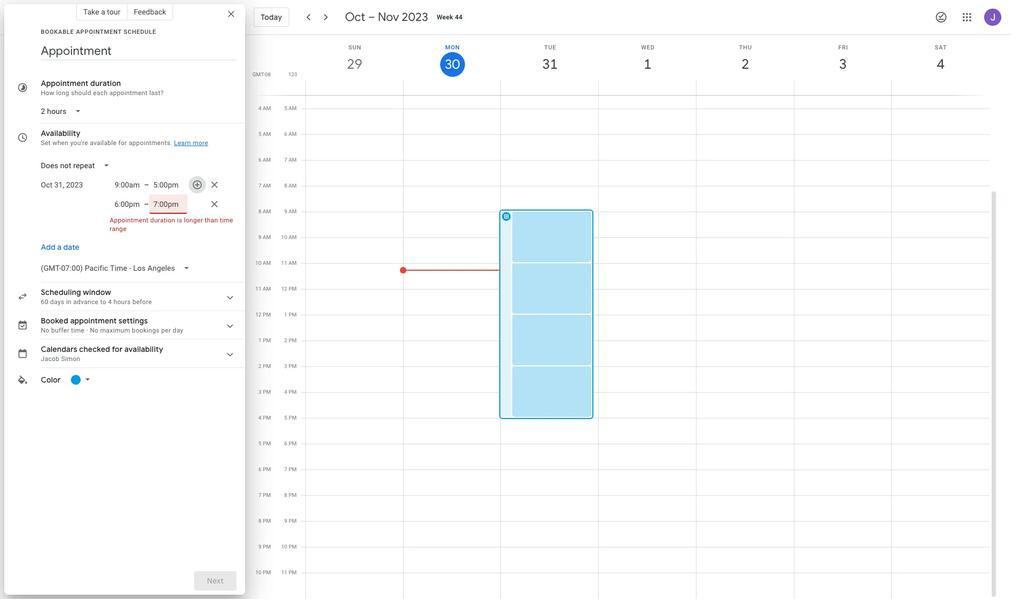Task type: describe. For each thing, give the bounding box(es) containing it.
you're
[[70, 139, 88, 147]]

appointment
[[76, 28, 122, 35]]

schedule
[[124, 28, 156, 35]]

longer
[[184, 217, 203, 224]]

1 vertical spatial 6 pm
[[258, 467, 271, 473]]

oct
[[345, 10, 365, 25]]

range
[[110, 225, 127, 233]]

1 vertical spatial 1 pm
[[258, 338, 271, 343]]

1 inside wed 1
[[643, 55, 651, 73]]

1 vertical spatial 1
[[284, 312, 287, 318]]

checked
[[79, 345, 110, 354]]

take a tour button
[[76, 3, 127, 20]]

should
[[71, 89, 91, 97]]

appointment for appointment duration how long should each appointment last?
[[41, 78, 88, 88]]

scheduling window 60 days in advance to 4 hours before
[[41, 288, 152, 306]]

0 vertical spatial 11 am
[[281, 260, 297, 266]]

duration for appointment duration how long should each appointment last?
[[90, 78, 121, 88]]

0 vertical spatial 7 am
[[284, 157, 297, 163]]

0 horizontal spatial 2
[[258, 363, 262, 369]]

when
[[52, 139, 68, 147]]

bookings
[[132, 327, 160, 334]]

0 vertical spatial –
[[368, 10, 375, 25]]

0 horizontal spatial 11 am
[[255, 286, 271, 292]]

sun 29
[[346, 44, 362, 73]]

long
[[56, 89, 69, 97]]

mon 30
[[444, 44, 460, 73]]

08
[[265, 71, 271, 77]]

feedback
[[134, 8, 166, 16]]

color
[[41, 375, 61, 385]]

0 vertical spatial 1 pm
[[284, 312, 297, 318]]

calendars
[[41, 345, 77, 354]]

add a date
[[41, 242, 79, 252]]

29
[[346, 55, 362, 73]]

time for appointment
[[71, 327, 85, 334]]

bookable appointment schedule
[[41, 28, 156, 35]]

1 start time text field from the top
[[110, 178, 140, 191]]

Add title text field
[[41, 43, 237, 59]]

day
[[173, 327, 183, 334]]

bookable
[[41, 28, 74, 35]]

to
[[100, 298, 106, 306]]

duration for appointment duration is longer than time range
[[150, 217, 175, 224]]

0 vertical spatial 2 pm
[[284, 338, 297, 343]]

2 vertical spatial 11
[[281, 570, 287, 576]]

buffer
[[51, 327, 69, 334]]

monday, october 30, today element
[[440, 52, 465, 77]]

window
[[83, 288, 111, 297]]

is
[[177, 217, 182, 224]]

tue
[[544, 44, 556, 51]]

appointment duration is longer than time range
[[110, 217, 233, 233]]

1 horizontal spatial 12 pm
[[281, 286, 297, 292]]

1 horizontal spatial 5 pm
[[284, 415, 297, 421]]

0 vertical spatial 6 pm
[[284, 441, 297, 447]]

0 horizontal spatial 3 pm
[[258, 389, 271, 395]]

nov
[[378, 10, 399, 25]]

1 horizontal spatial 10 pm
[[281, 544, 297, 550]]

sun
[[348, 44, 361, 51]]

0 horizontal spatial 2 pm
[[258, 363, 271, 369]]

appointments.
[[129, 139, 172, 147]]

Date text field
[[41, 178, 83, 191]]

maximum
[[100, 327, 130, 334]]

1 end time text field from the top
[[153, 178, 183, 191]]

1 vertical spatial 12
[[255, 312, 262, 318]]

tuesday, october 31 element
[[538, 52, 562, 77]]

1 vertical spatial 8 am
[[258, 209, 271, 214]]

tour
[[107, 8, 120, 16]]

0 vertical spatial 5 am
[[284, 105, 297, 111]]

appointment for appointment duration is longer than time range
[[110, 217, 149, 224]]

wed
[[641, 44, 655, 51]]

0 vertical spatial 4 pm
[[284, 389, 297, 395]]

0 horizontal spatial 7 pm
[[258, 492, 271, 498]]

booked
[[41, 316, 68, 326]]

1 vertical spatial –
[[144, 181, 149, 189]]

44
[[455, 13, 463, 21]]

1 vertical spatial 5 pm
[[258, 441, 271, 447]]

per
[[161, 327, 171, 334]]

1 vertical spatial 8 pm
[[258, 518, 271, 524]]

1 horizontal spatial 8 pm
[[284, 492, 297, 498]]

appointment duration how long should each appointment last?
[[41, 78, 164, 97]]

sat
[[935, 44, 947, 51]]

fri 3
[[838, 44, 848, 73]]

·
[[86, 327, 88, 334]]

add a date button
[[37, 238, 84, 257]]

how
[[41, 89, 54, 97]]

60
[[41, 298, 48, 306]]

days
[[50, 298, 64, 306]]

in
[[66, 298, 72, 306]]

1 horizontal spatial 7 pm
[[284, 467, 297, 473]]

1 vertical spatial 10 pm
[[255, 570, 271, 576]]

week
[[437, 13, 453, 21]]

2 vertical spatial –
[[144, 200, 149, 209]]

grid containing 29
[[249, 35, 998, 599]]

today
[[261, 12, 282, 22]]

mon
[[445, 44, 460, 51]]

1 vertical spatial 2
[[284, 338, 287, 343]]

1 vertical spatial 10 am
[[255, 260, 271, 266]]

calendars checked for availability jacob simon
[[41, 345, 163, 363]]

time for duration
[[220, 217, 233, 224]]

4 column header
[[891, 35, 990, 95]]

last?
[[149, 89, 164, 97]]

30
[[444, 56, 459, 73]]

1 vertical spatial 11
[[255, 286, 261, 292]]

1 no from the left
[[41, 327, 49, 334]]

add
[[41, 242, 55, 252]]

1 horizontal spatial 8 am
[[284, 183, 297, 189]]

friday, november 3 element
[[831, 52, 855, 77]]

thu 2
[[739, 44, 752, 73]]

date
[[63, 242, 79, 252]]

4 am
[[258, 105, 271, 111]]

1 vertical spatial 3
[[284, 363, 287, 369]]

set
[[41, 139, 51, 147]]

availability
[[124, 345, 163, 354]]

2023
[[402, 10, 428, 25]]

0 horizontal spatial 12 pm
[[255, 312, 271, 318]]

1 column header
[[598, 35, 697, 95]]



Task type: locate. For each thing, give the bounding box(es) containing it.
duration left is
[[150, 217, 175, 224]]

0 horizontal spatial 5 pm
[[258, 441, 271, 447]]

settings
[[119, 316, 148, 326]]

10 am
[[281, 234, 297, 240], [255, 260, 271, 266]]

1 horizontal spatial 7 am
[[284, 157, 297, 163]]

0 vertical spatial 2
[[741, 55, 749, 73]]

wednesday, november 1 element
[[635, 52, 660, 77]]

duration inside appointment duration is longer than time range
[[150, 217, 175, 224]]

advance
[[73, 298, 98, 306]]

0 vertical spatial duration
[[90, 78, 121, 88]]

2 vertical spatial 1
[[258, 338, 262, 343]]

for inside availability set when you're available for appointments. learn more
[[118, 139, 127, 147]]

1 horizontal spatial 9 pm
[[284, 518, 297, 524]]

1 vertical spatial 7 am
[[258, 183, 271, 189]]

10 pm
[[281, 544, 297, 550], [255, 570, 271, 576]]

0 horizontal spatial a
[[57, 242, 61, 252]]

appointment up 'range'
[[110, 217, 149, 224]]

5 am
[[284, 105, 297, 111], [258, 131, 271, 137]]

5 am right the 4 am
[[284, 105, 297, 111]]

sunday, october 29 element
[[342, 52, 367, 77]]

appointment inside appointment duration is longer than time range
[[110, 217, 149, 224]]

week 44
[[437, 13, 463, 21]]

1 vertical spatial 3 pm
[[258, 389, 271, 395]]

wed 1
[[641, 44, 655, 73]]

11 pm
[[281, 570, 297, 576]]

appointment inside booked appointment settings no buffer time · no maximum bookings per day
[[70, 316, 117, 326]]

Start time text field
[[110, 178, 140, 191], [110, 198, 140, 211]]

2 pm
[[284, 338, 297, 343], [258, 363, 271, 369]]

0 horizontal spatial 4 pm
[[258, 415, 271, 421]]

8 pm
[[284, 492, 297, 498], [258, 518, 271, 524]]

31 column header
[[501, 35, 599, 95]]

tue 31
[[542, 44, 557, 73]]

1 horizontal spatial time
[[220, 217, 233, 224]]

6 pm
[[284, 441, 297, 447], [258, 467, 271, 473]]

simon
[[61, 355, 80, 363]]

duration inside appointment duration how long should each appointment last?
[[90, 78, 121, 88]]

appointment up long
[[41, 78, 88, 88]]

1 horizontal spatial 2 pm
[[284, 338, 297, 343]]

3 pm
[[284, 363, 297, 369], [258, 389, 271, 395]]

than
[[205, 217, 218, 224]]

available
[[90, 139, 117, 147]]

availability set when you're available for appointments. learn more
[[41, 128, 208, 147]]

am
[[263, 105, 271, 111], [289, 105, 297, 111], [263, 131, 271, 137], [289, 131, 297, 137], [263, 157, 271, 163], [289, 157, 297, 163], [263, 183, 271, 189], [289, 183, 297, 189], [263, 209, 271, 214], [289, 209, 297, 214], [263, 234, 271, 240], [289, 234, 297, 240], [263, 260, 271, 266], [289, 260, 297, 266], [263, 286, 271, 292]]

1 vertical spatial appointment
[[70, 316, 117, 326]]

a for add
[[57, 242, 61, 252]]

saturday, november 4 element
[[928, 52, 953, 77]]

1 vertical spatial 6 am
[[258, 157, 271, 163]]

1 horizontal spatial 10 am
[[281, 234, 297, 240]]

End time text field
[[153, 178, 183, 191], [153, 198, 183, 211]]

learn
[[174, 139, 191, 147]]

0 vertical spatial 8 pm
[[284, 492, 297, 498]]

9
[[284, 209, 287, 214], [258, 234, 261, 240], [284, 518, 287, 524], [258, 544, 262, 550]]

fri
[[838, 44, 848, 51]]

1 vertical spatial end time text field
[[153, 198, 183, 211]]

0 horizontal spatial 5 am
[[258, 131, 271, 137]]

thursday, november 2 element
[[733, 52, 758, 77]]

7 pm
[[284, 467, 297, 473], [258, 492, 271, 498]]

1 horizontal spatial no
[[90, 327, 98, 334]]

1 vertical spatial appointment
[[110, 217, 149, 224]]

0 horizontal spatial 9 pm
[[258, 544, 271, 550]]

0 vertical spatial appointment
[[41, 78, 88, 88]]

1 horizontal spatial 1
[[284, 312, 287, 318]]

gmt-
[[253, 71, 265, 77]]

7
[[284, 157, 287, 163], [258, 183, 261, 189], [284, 467, 287, 473], [258, 492, 262, 498]]

appointment up · on the left
[[70, 316, 117, 326]]

availability
[[41, 128, 80, 138]]

0 horizontal spatial 7 am
[[258, 183, 271, 189]]

12 pm
[[281, 286, 297, 292], [255, 312, 271, 318]]

1 vertical spatial 5 am
[[258, 131, 271, 137]]

0 horizontal spatial 8 pm
[[258, 518, 271, 524]]

2 no from the left
[[90, 327, 98, 334]]

0 vertical spatial 12
[[281, 286, 287, 292]]

4 inside sat 4
[[936, 55, 944, 73]]

0 horizontal spatial no
[[41, 327, 49, 334]]

– up appointment duration is longer than time range at the top
[[144, 200, 149, 209]]

0 vertical spatial 8 am
[[284, 183, 297, 189]]

hours
[[114, 298, 131, 306]]

9 pm
[[284, 518, 297, 524], [258, 544, 271, 550]]

5 pm
[[284, 415, 297, 421], [258, 441, 271, 447]]

1 pm
[[284, 312, 297, 318], [258, 338, 271, 343]]

0 vertical spatial 9 pm
[[284, 518, 297, 524]]

– right oct
[[368, 10, 375, 25]]

time left · on the left
[[71, 327, 85, 334]]

before
[[132, 298, 152, 306]]

5 am down the 4 am
[[258, 131, 271, 137]]

a right add on the left top of the page
[[57, 242, 61, 252]]

0 vertical spatial start time text field
[[110, 178, 140, 191]]

11 am
[[281, 260, 297, 266], [255, 286, 271, 292]]

1 vertical spatial 7 pm
[[258, 492, 271, 498]]

1 horizontal spatial 9 am
[[284, 209, 297, 214]]

0 horizontal spatial 3
[[258, 389, 262, 395]]

appointment left last?
[[109, 89, 148, 97]]

3
[[839, 55, 846, 73], [284, 363, 287, 369], [258, 389, 262, 395]]

0 vertical spatial for
[[118, 139, 127, 147]]

4 inside scheduling window 60 days in advance to 4 hours before
[[108, 298, 112, 306]]

2 column header
[[696, 35, 794, 95]]

8 am
[[284, 183, 297, 189], [258, 209, 271, 214]]

5
[[284, 105, 287, 111], [258, 131, 261, 137], [284, 415, 287, 421], [258, 441, 262, 447]]

1 vertical spatial 4 pm
[[258, 415, 271, 421]]

0 horizontal spatial 1
[[258, 338, 262, 343]]

a left tour
[[101, 8, 105, 16]]

2 vertical spatial 3
[[258, 389, 262, 395]]

appointment
[[109, 89, 148, 97], [70, 316, 117, 326]]

0 vertical spatial time
[[220, 217, 233, 224]]

1 vertical spatial 9 am
[[258, 234, 271, 240]]

take a tour
[[83, 8, 120, 16]]

0 vertical spatial 7 pm
[[284, 467, 297, 473]]

1 vertical spatial a
[[57, 242, 61, 252]]

1 horizontal spatial 12
[[281, 286, 287, 292]]

10 pm up 11 pm at the bottom of page
[[281, 544, 297, 550]]

2 horizontal spatial 1
[[643, 55, 651, 73]]

a for take
[[101, 8, 105, 16]]

8
[[284, 183, 287, 189], [258, 209, 261, 214], [284, 492, 287, 498], [258, 518, 262, 524]]

1 horizontal spatial 6 am
[[284, 131, 297, 137]]

– down appointments.
[[144, 181, 149, 189]]

time inside booked appointment settings no buffer time · no maximum bookings per day
[[71, 327, 85, 334]]

0 vertical spatial 6 am
[[284, 131, 297, 137]]

0 vertical spatial 12 pm
[[281, 286, 297, 292]]

appointment inside appointment duration how long should each appointment last?
[[41, 78, 88, 88]]

123
[[288, 71, 297, 77]]

grid
[[249, 35, 998, 599]]

0 vertical spatial 9 am
[[284, 209, 297, 214]]

jacob
[[41, 355, 59, 363]]

pm
[[289, 286, 297, 292], [263, 312, 271, 318], [289, 312, 297, 318], [263, 338, 271, 343], [289, 338, 297, 343], [263, 363, 271, 369], [289, 363, 297, 369], [263, 389, 271, 395], [289, 389, 297, 395], [263, 415, 271, 421], [289, 415, 297, 421], [263, 441, 271, 447], [289, 441, 297, 447], [263, 467, 271, 473], [289, 467, 297, 473], [263, 492, 271, 498], [289, 492, 297, 498], [263, 518, 271, 524], [289, 518, 297, 524], [263, 544, 271, 550], [289, 544, 297, 550], [263, 570, 271, 576], [289, 570, 297, 576]]

1 horizontal spatial a
[[101, 8, 105, 16]]

0 horizontal spatial 12
[[255, 312, 262, 318]]

2 horizontal spatial 3
[[839, 55, 846, 73]]

12
[[281, 286, 287, 292], [255, 312, 262, 318]]

thu
[[739, 44, 752, 51]]

feedback button
[[127, 3, 173, 20]]

2 inside thu 2
[[741, 55, 749, 73]]

0 vertical spatial end time text field
[[153, 178, 183, 191]]

0 vertical spatial 11
[[281, 260, 287, 266]]

0 horizontal spatial duration
[[90, 78, 121, 88]]

appointment duration is longer than time range alert
[[110, 216, 239, 233]]

1 horizontal spatial 6 pm
[[284, 441, 297, 447]]

each
[[93, 89, 108, 97]]

1 horizontal spatial 3
[[284, 363, 287, 369]]

0 vertical spatial 10 pm
[[281, 544, 297, 550]]

more
[[193, 139, 208, 147]]

31
[[542, 55, 557, 73]]

0 horizontal spatial 6 am
[[258, 157, 271, 163]]

gmt-08
[[253, 71, 271, 77]]

sat 4
[[935, 44, 947, 73]]

0 vertical spatial 3
[[839, 55, 846, 73]]

10 pm left 11 pm at the bottom of page
[[255, 570, 271, 576]]

2 end time text field from the top
[[153, 198, 183, 211]]

booked appointment settings no buffer time · no maximum bookings per day
[[41, 316, 183, 334]]

1 vertical spatial 12 pm
[[255, 312, 271, 318]]

0 vertical spatial appointment
[[109, 89, 148, 97]]

2 start time text field from the top
[[110, 198, 140, 211]]

29 column header
[[305, 35, 404, 95]]

learn more link
[[174, 139, 208, 147]]

1 horizontal spatial duration
[[150, 217, 175, 224]]

1 horizontal spatial 3 pm
[[284, 363, 297, 369]]

duration
[[90, 78, 121, 88], [150, 217, 175, 224]]

1 vertical spatial start time text field
[[110, 198, 140, 211]]

for right the available
[[118, 139, 127, 147]]

no
[[41, 327, 49, 334], [90, 327, 98, 334]]

1 vertical spatial 2 pm
[[258, 363, 271, 369]]

0 vertical spatial 10 am
[[281, 234, 297, 240]]

0 vertical spatial a
[[101, 8, 105, 16]]

1 horizontal spatial 4 pm
[[284, 389, 297, 395]]

0 horizontal spatial 10 pm
[[255, 570, 271, 576]]

time right than
[[220, 217, 233, 224]]

appointment inside appointment duration how long should each appointment last?
[[109, 89, 148, 97]]

3 column header
[[794, 35, 892, 95]]

appointment
[[41, 78, 88, 88], [110, 217, 149, 224]]

3 inside fri 3
[[839, 55, 846, 73]]

1
[[643, 55, 651, 73], [284, 312, 287, 318], [258, 338, 262, 343]]

duration up each
[[90, 78, 121, 88]]

scheduling
[[41, 288, 81, 297]]

1 horizontal spatial 5 am
[[284, 105, 297, 111]]

no down booked
[[41, 327, 49, 334]]

no right · on the left
[[90, 327, 98, 334]]

take
[[83, 8, 99, 16]]

for down maximum
[[112, 345, 123, 354]]

a
[[101, 8, 105, 16], [57, 242, 61, 252]]

1 vertical spatial time
[[71, 327, 85, 334]]

0 horizontal spatial 9 am
[[258, 234, 271, 240]]

today button
[[254, 4, 289, 30]]

0 horizontal spatial 10 am
[[255, 260, 271, 266]]

1 vertical spatial for
[[112, 345, 123, 354]]

None field
[[37, 102, 90, 121], [37, 156, 119, 175], [37, 259, 199, 278], [37, 102, 90, 121], [37, 156, 119, 175], [37, 259, 199, 278]]

1 vertical spatial 9 pm
[[258, 544, 271, 550]]

30 column header
[[403, 35, 501, 95]]

for inside calendars checked for availability jacob simon
[[112, 345, 123, 354]]

time inside appointment duration is longer than time range
[[220, 217, 233, 224]]

oct – nov 2023
[[345, 10, 428, 25]]



Task type: vqa. For each thing, say whether or not it's contained in the screenshot.


